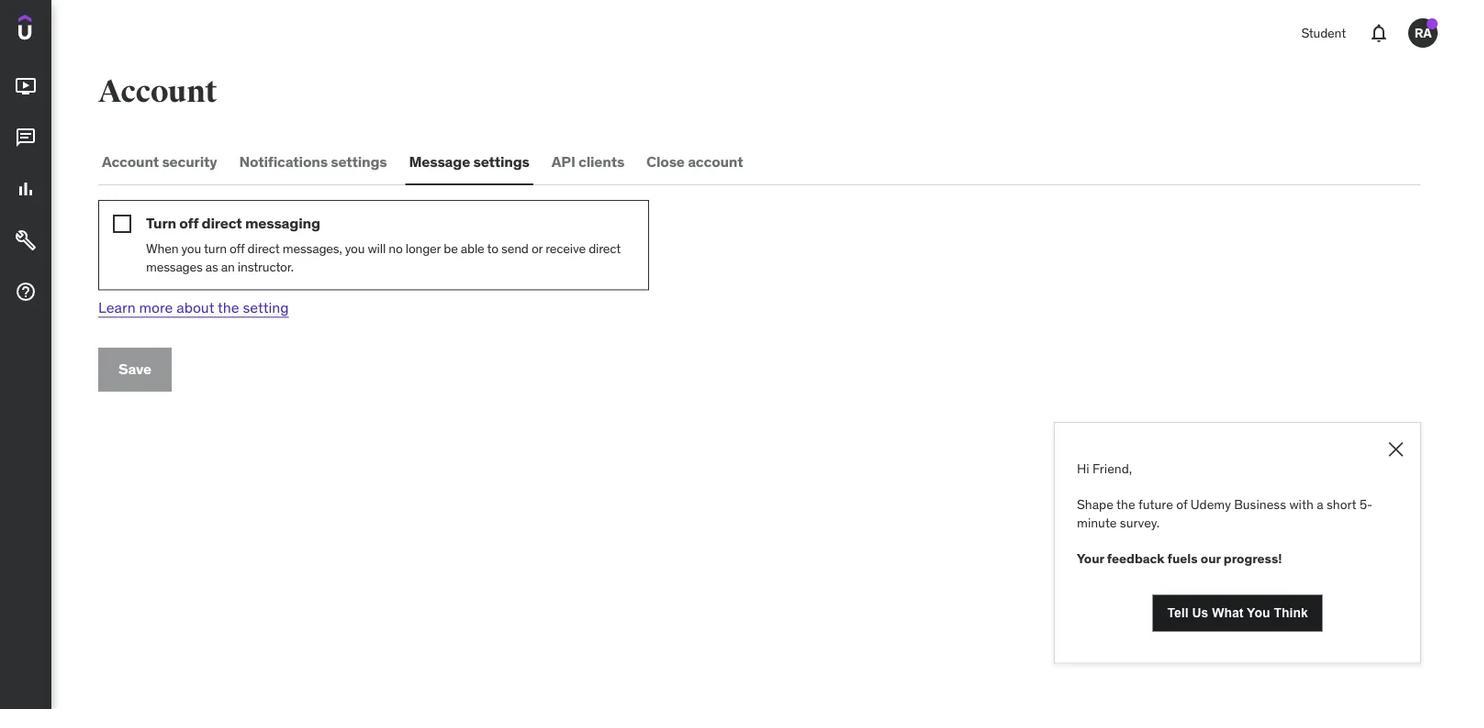 Task type: vqa. For each thing, say whether or not it's contained in the screenshot.
A-
no



Task type: describe. For each thing, give the bounding box(es) containing it.
setting
[[243, 298, 289, 317]]

messages,
[[283, 240, 342, 257]]

longer
[[406, 240, 441, 257]]

account for account security
[[102, 152, 159, 171]]

as
[[206, 258, 218, 275]]

0 horizontal spatial direct
[[202, 214, 242, 233]]

notifications settings button
[[236, 140, 391, 184]]

api clients
[[552, 152, 625, 171]]

or
[[532, 240, 543, 257]]

4 medium image from the top
[[15, 230, 37, 252]]

api
[[552, 152, 575, 171]]

what
[[1212, 607, 1244, 621]]

notifications image
[[1368, 22, 1390, 44]]

hi
[[1077, 461, 1090, 477]]

settings for message settings
[[473, 152, 530, 171]]

5 medium image from the top
[[15, 281, 37, 303]]

account
[[688, 152, 743, 171]]

message settings
[[409, 152, 530, 171]]

friend,
[[1093, 461, 1132, 477]]

short
[[1327, 497, 1357, 513]]

student
[[1302, 25, 1346, 41]]

account for account
[[98, 73, 217, 111]]

save button
[[98, 348, 172, 392]]

account security
[[102, 152, 217, 171]]

3 medium image from the top
[[15, 178, 37, 200]]

messages
[[146, 258, 203, 275]]

security
[[162, 152, 217, 171]]

1 medium image from the top
[[15, 75, 37, 97]]

about
[[177, 298, 214, 317]]

1 horizontal spatial off
[[230, 240, 245, 257]]

notifications
[[239, 152, 328, 171]]

future
[[1139, 497, 1173, 513]]

learn
[[98, 298, 136, 317]]

shape
[[1077, 497, 1114, 513]]

learn more about the setting link
[[98, 298, 289, 317]]

be
[[444, 240, 458, 257]]

save
[[118, 360, 152, 379]]

tell
[[1168, 607, 1189, 621]]

you
[[1247, 607, 1270, 621]]

hi friend,
[[1077, 461, 1132, 477]]

2 you from the left
[[345, 240, 365, 257]]

business
[[1234, 497, 1287, 513]]

your feedback fuels our progress!
[[1077, 550, 1285, 567]]

0 vertical spatial the
[[218, 298, 239, 317]]

account security button
[[98, 140, 221, 184]]

shape the future of udemy business with a short 5- minute survey.
[[1077, 497, 1373, 531]]

when
[[146, 240, 178, 257]]



Task type: locate. For each thing, give the bounding box(es) containing it.
account left security
[[102, 152, 159, 171]]

close account
[[647, 152, 743, 171]]

messaging
[[245, 214, 320, 233]]

0 vertical spatial account
[[98, 73, 217, 111]]

0 horizontal spatial the
[[218, 298, 239, 317]]

the
[[218, 298, 239, 317], [1117, 497, 1136, 513]]

udemy image
[[18, 15, 102, 46]]

turn off direct messaging when you turn off direct messages, you will no longer be able to send or receive direct messages as an instructor.
[[146, 214, 621, 275]]

2 medium image from the top
[[15, 127, 37, 149]]

us
[[1192, 607, 1209, 621]]

you left turn
[[181, 240, 201, 257]]

1 vertical spatial the
[[1117, 497, 1136, 513]]

2 horizontal spatial direct
[[589, 240, 621, 257]]

with
[[1290, 497, 1314, 513]]

more
[[139, 298, 173, 317]]

receive
[[546, 240, 586, 257]]

1 you from the left
[[181, 240, 201, 257]]

turn
[[204, 240, 227, 257]]

you
[[181, 240, 201, 257], [345, 240, 365, 257]]

message settings button
[[405, 140, 533, 184]]

1 horizontal spatial direct
[[248, 240, 280, 257]]

account
[[98, 73, 217, 111], [102, 152, 159, 171]]

settings
[[331, 152, 387, 171], [473, 152, 530, 171]]

able
[[461, 240, 484, 257]]

0 vertical spatial off
[[179, 214, 199, 233]]

fuels
[[1168, 550, 1198, 567]]

you left will
[[345, 240, 365, 257]]

tell us what you think
[[1168, 607, 1308, 621]]

1 horizontal spatial the
[[1117, 497, 1136, 513]]

the up survey. on the right of the page
[[1117, 497, 1136, 513]]

0 horizontal spatial you
[[181, 240, 201, 257]]

your
[[1077, 550, 1104, 567]]

1 vertical spatial off
[[230, 240, 245, 257]]

progress!
[[1224, 550, 1282, 567]]

1 horizontal spatial settings
[[473, 152, 530, 171]]

send
[[501, 240, 529, 257]]

small image
[[113, 215, 131, 233]]

direct up instructor. at left top
[[248, 240, 280, 257]]

1 vertical spatial account
[[102, 152, 159, 171]]

0 horizontal spatial settings
[[331, 152, 387, 171]]

settings for notifications settings
[[331, 152, 387, 171]]

direct up turn
[[202, 214, 242, 233]]

instructor.
[[238, 258, 294, 275]]

2 settings from the left
[[473, 152, 530, 171]]

minute
[[1077, 515, 1117, 531]]

turn
[[146, 214, 176, 233]]

learn more about the setting
[[98, 298, 289, 317]]

think
[[1274, 607, 1308, 621]]

notifications settings
[[239, 152, 387, 171]]

clients
[[579, 152, 625, 171]]

to
[[487, 240, 499, 257]]

the right about
[[218, 298, 239, 317]]

account up account security
[[98, 73, 217, 111]]

off
[[179, 214, 199, 233], [230, 240, 245, 257]]

a
[[1317, 497, 1324, 513]]

direct
[[202, 214, 242, 233], [248, 240, 280, 257], [589, 240, 621, 257]]

account inside button
[[102, 152, 159, 171]]

close
[[647, 152, 685, 171]]

medium image
[[15, 75, 37, 97], [15, 127, 37, 149], [15, 178, 37, 200], [15, 230, 37, 252], [15, 281, 37, 303]]

× dialog
[[1054, 422, 1422, 664]]

direct right receive
[[589, 240, 621, 257]]

udemy
[[1191, 497, 1231, 513]]

ra link
[[1401, 11, 1445, 55]]

will
[[368, 240, 386, 257]]

settings right the notifications
[[331, 152, 387, 171]]

1 horizontal spatial you
[[345, 240, 365, 257]]

an
[[221, 258, 235, 275]]

×
[[1387, 430, 1406, 464]]

× button
[[1387, 430, 1406, 464]]

off right turn
[[179, 214, 199, 233]]

no
[[389, 240, 403, 257]]

the inside shape the future of udemy business with a short 5- minute survey.
[[1117, 497, 1136, 513]]

off up an
[[230, 240, 245, 257]]

settings right message
[[473, 152, 530, 171]]

ra
[[1415, 24, 1432, 41]]

api clients button
[[548, 140, 628, 184]]

5-
[[1360, 497, 1373, 513]]

message
[[409, 152, 470, 171]]

1 settings from the left
[[331, 152, 387, 171]]

student link
[[1291, 11, 1357, 55]]

you have alerts image
[[1427, 18, 1438, 29]]

tell us what you think button
[[1153, 596, 1323, 632]]

survey.
[[1120, 515, 1160, 531]]

of
[[1177, 497, 1188, 513]]

feedback
[[1107, 550, 1165, 567]]

our
[[1201, 550, 1221, 567]]

close account button
[[643, 140, 747, 184]]

0 horizontal spatial off
[[179, 214, 199, 233]]



